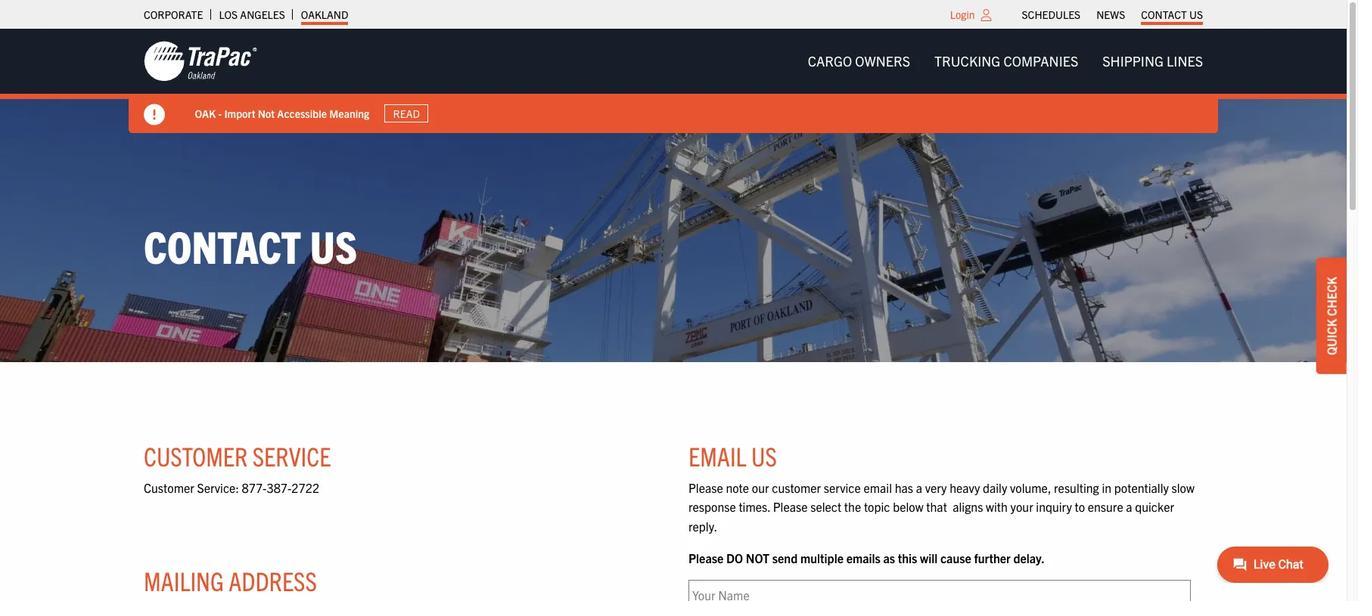 Task type: locate. For each thing, give the bounding box(es) containing it.
oakland image
[[144, 40, 257, 82]]

0 horizontal spatial a
[[916, 480, 922, 496]]

0 horizontal spatial us
[[310, 218, 357, 273]]

email us
[[689, 439, 777, 472]]

trucking companies
[[935, 52, 1079, 70]]

do
[[726, 551, 743, 566]]

send
[[772, 551, 798, 566]]

please do not send multiple emails as this will cause further delay.
[[689, 551, 1045, 566]]

not
[[746, 551, 770, 566]]

please
[[689, 480, 723, 496], [773, 500, 808, 515], [689, 551, 724, 566]]

1 horizontal spatial us
[[751, 439, 777, 472]]

the
[[844, 500, 861, 515]]

0 vertical spatial menu bar
[[1014, 4, 1211, 25]]

cause
[[941, 551, 971, 566]]

0 vertical spatial contact
[[1141, 8, 1187, 21]]

customer up service:
[[144, 439, 248, 472]]

daily
[[983, 480, 1007, 496]]

1 vertical spatial contact us
[[144, 218, 357, 273]]

1 horizontal spatial contact
[[1141, 8, 1187, 21]]

please down customer
[[773, 500, 808, 515]]

banner containing cargo owners
[[0, 29, 1358, 133]]

customer for customer service: 877-387-2722
[[144, 480, 194, 496]]

0 horizontal spatial contact
[[144, 218, 301, 273]]

a
[[916, 480, 922, 496], [1126, 500, 1133, 515]]

please left do
[[689, 551, 724, 566]]

import
[[225, 106, 256, 120]]

a down 'potentially'
[[1126, 500, 1133, 515]]

contact us link
[[1141, 4, 1203, 25]]

cargo owners
[[808, 52, 910, 70]]

not
[[258, 106, 275, 120]]

trucking
[[935, 52, 1001, 70]]

accessible
[[278, 106, 327, 120]]

please note our customer service email has a very heavy daily volume, resulting in potentially slow response times. please select the topic below that  aligns with your inquiry to ensure a quicker reply.
[[689, 480, 1195, 534]]

shipping lines link
[[1091, 46, 1215, 77]]

a right has
[[916, 480, 922, 496]]

as
[[883, 551, 895, 566]]

oak
[[195, 106, 216, 120]]

has
[[895, 480, 913, 496]]

0 vertical spatial customer
[[144, 439, 248, 472]]

2 customer from the top
[[144, 480, 194, 496]]

trucking companies link
[[922, 46, 1091, 77]]

below
[[893, 500, 924, 515]]

companies
[[1004, 52, 1079, 70]]

solid image
[[144, 104, 165, 126]]

potentially
[[1114, 480, 1169, 496]]

menu bar
[[1014, 4, 1211, 25], [796, 46, 1215, 77]]

news
[[1097, 8, 1125, 21]]

1 vertical spatial please
[[773, 500, 808, 515]]

service
[[252, 439, 331, 472]]

quick check link
[[1317, 258, 1347, 374]]

reply.
[[689, 519, 718, 534]]

contact us
[[1141, 8, 1203, 21], [144, 218, 357, 273]]

to
[[1075, 500, 1085, 515]]

slow
[[1172, 480, 1195, 496]]

us
[[1190, 8, 1203, 21], [310, 218, 357, 273], [751, 439, 777, 472]]

please up response
[[689, 480, 723, 496]]

2 vertical spatial please
[[689, 551, 724, 566]]

delay.
[[1014, 551, 1045, 566]]

1 horizontal spatial contact us
[[1141, 8, 1203, 21]]

2722
[[292, 480, 319, 496]]

mailing
[[144, 565, 224, 597]]

cargo
[[808, 52, 852, 70]]

menu bar inside banner
[[796, 46, 1215, 77]]

service
[[824, 480, 861, 496]]

customer
[[144, 439, 248, 472], [144, 480, 194, 496]]

oak - import not accessible meaning
[[195, 106, 370, 120]]

1 vertical spatial contact
[[144, 218, 301, 273]]

news link
[[1097, 4, 1125, 25]]

2 horizontal spatial us
[[1190, 8, 1203, 21]]

menu bar up shipping in the top right of the page
[[1014, 4, 1211, 25]]

0 horizontal spatial contact us
[[144, 218, 357, 273]]

0 vertical spatial please
[[689, 480, 723, 496]]

resulting
[[1054, 480, 1099, 496]]

customer left service:
[[144, 480, 194, 496]]

menu bar containing schedules
[[1014, 4, 1211, 25]]

angeles
[[240, 8, 285, 21]]

mailing address
[[144, 565, 317, 597]]

meaning
[[330, 106, 370, 120]]

please for not
[[689, 551, 724, 566]]

1 vertical spatial menu bar
[[796, 46, 1215, 77]]

menu bar containing cargo owners
[[796, 46, 1215, 77]]

1 vertical spatial customer
[[144, 480, 194, 496]]

menu bar down light 'image'
[[796, 46, 1215, 77]]

our
[[752, 480, 769, 496]]

service:
[[197, 480, 239, 496]]

address
[[229, 565, 317, 597]]

banner
[[0, 29, 1358, 133]]

shipping lines
[[1103, 52, 1203, 70]]

multiple
[[801, 551, 844, 566]]

0 vertical spatial contact us
[[1141, 8, 1203, 21]]

heavy
[[950, 480, 980, 496]]

with
[[986, 500, 1008, 515]]

1 vertical spatial a
[[1126, 500, 1133, 515]]

customer service
[[144, 439, 331, 472]]

1 customer from the top
[[144, 439, 248, 472]]

contact
[[1141, 8, 1187, 21], [144, 218, 301, 273]]



Task type: describe. For each thing, give the bounding box(es) containing it.
customer service: 877-387-2722
[[144, 480, 319, 496]]

quicker
[[1135, 500, 1174, 515]]

check
[[1324, 277, 1339, 316]]

-
[[219, 106, 222, 120]]

this
[[898, 551, 917, 566]]

1 horizontal spatial a
[[1126, 500, 1133, 515]]

will
[[920, 551, 938, 566]]

times.
[[739, 500, 770, 515]]

corporate
[[144, 8, 203, 21]]

read link
[[385, 104, 429, 123]]

topic
[[864, 500, 890, 515]]

customer
[[772, 480, 821, 496]]

quick check
[[1324, 277, 1339, 355]]

los
[[219, 8, 238, 21]]

corporate link
[[144, 4, 203, 25]]

owners
[[855, 52, 910, 70]]

email
[[864, 480, 892, 496]]

very
[[925, 480, 947, 496]]

please for our
[[689, 480, 723, 496]]

read
[[394, 107, 420, 120]]

response
[[689, 500, 736, 515]]

customer for customer service
[[144, 439, 248, 472]]

shipping
[[1103, 52, 1164, 70]]

877-
[[242, 480, 267, 496]]

your
[[1011, 500, 1033, 515]]

further
[[974, 551, 1011, 566]]

quick
[[1324, 319, 1339, 355]]

los angeles
[[219, 8, 285, 21]]

los angeles link
[[219, 4, 285, 25]]

oakland
[[301, 8, 348, 21]]

select
[[811, 500, 842, 515]]

login
[[950, 8, 975, 21]]

in
[[1102, 480, 1112, 496]]

schedules
[[1022, 8, 1081, 21]]

0 vertical spatial a
[[916, 480, 922, 496]]

0 vertical spatial us
[[1190, 8, 1203, 21]]

login link
[[950, 8, 975, 21]]

cargo owners link
[[796, 46, 922, 77]]

schedules link
[[1022, 4, 1081, 25]]

387-
[[267, 480, 292, 496]]

oakland link
[[301, 4, 348, 25]]

volume,
[[1010, 480, 1051, 496]]

note
[[726, 480, 749, 496]]

email
[[689, 439, 747, 472]]

emails
[[846, 551, 881, 566]]

that
[[926, 500, 947, 515]]

inquiry
[[1036, 500, 1072, 515]]

Your Name text field
[[689, 581, 1191, 602]]

lines
[[1167, 52, 1203, 70]]

ensure
[[1088, 500, 1123, 515]]

1 vertical spatial us
[[310, 218, 357, 273]]

light image
[[981, 9, 992, 21]]

2 vertical spatial us
[[751, 439, 777, 472]]



Task type: vqa. For each thing, say whether or not it's contained in the screenshot.
THE YES
no



